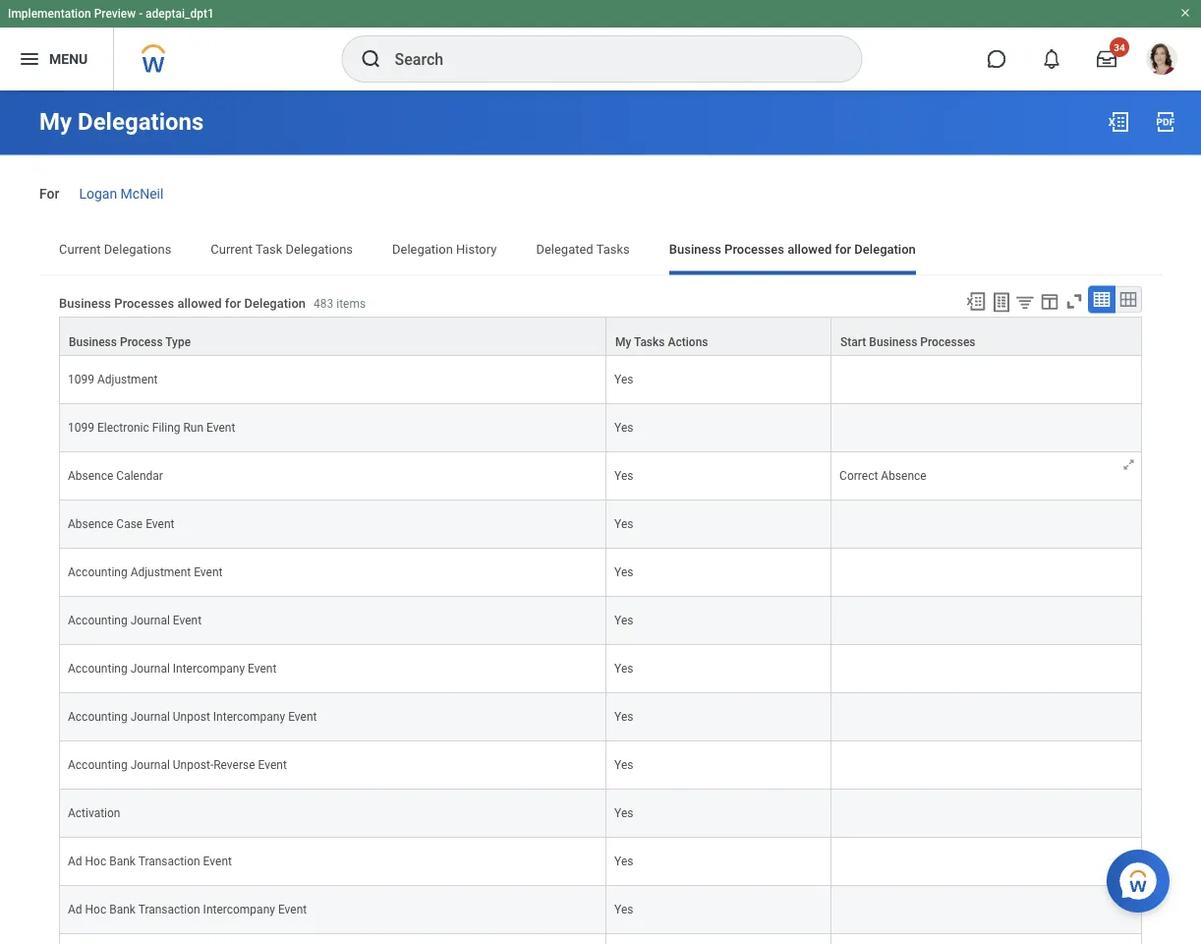 Task type: describe. For each thing, give the bounding box(es) containing it.
0 vertical spatial intercompany
[[173, 661, 245, 675]]

start
[[841, 335, 867, 349]]

business process type button
[[60, 317, 606, 354]]

for for business processes allowed for delegation
[[836, 242, 852, 256]]

hoc for ad hoc bank transaction event
[[85, 854, 106, 868]]

business for business processes allowed for delegation 483 items
[[59, 296, 111, 310]]

fullscreen image
[[1064, 290, 1086, 312]]

34 button
[[1086, 37, 1130, 81]]

yes for accounting journal intercompany event
[[615, 661, 634, 675]]

row containing 1099 adjustment
[[59, 355, 1143, 404]]

correct
[[840, 469, 879, 482]]

accounting for accounting journal unpost intercompany event
[[68, 709, 128, 723]]

ad for ad hoc bank transaction event
[[68, 854, 82, 868]]

row containing accounting journal event
[[59, 596, 1143, 645]]

cell for accounting journal event
[[832, 596, 1143, 645]]

menu button
[[0, 28, 113, 90]]

row containing absence calendar
[[59, 452, 1143, 500]]

delegated
[[536, 242, 594, 256]]

export to excel image
[[966, 290, 988, 312]]

logan mcneil
[[79, 185, 164, 202]]

journal for unpost-
[[130, 758, 170, 771]]

journal for event
[[130, 613, 170, 627]]

row containing activation
[[59, 789, 1143, 837]]

my tasks actions button
[[607, 317, 831, 354]]

1099 adjustment
[[68, 372, 158, 386]]

1 vertical spatial intercompany
[[213, 709, 285, 723]]

history
[[456, 242, 497, 256]]

cell for accounting journal unpost intercompany event
[[832, 693, 1143, 741]]

mcneil
[[121, 185, 164, 202]]

start business processes button
[[832, 317, 1142, 354]]

yes for accounting journal unpost intercompany event
[[615, 709, 634, 723]]

accounting for accounting journal intercompany event
[[68, 661, 128, 675]]

profile logan mcneil image
[[1147, 43, 1178, 79]]

yes for 1099 adjustment
[[615, 372, 634, 386]]

1 horizontal spatial delegation
[[393, 242, 453, 256]]

bank for ad hoc bank transaction event
[[109, 854, 136, 868]]

correct absence cell
[[832, 452, 1143, 500]]

notifications large image
[[1043, 49, 1062, 69]]

cell for absence case event
[[832, 500, 1143, 548]]

search image
[[360, 47, 383, 71]]

cell for accounting adjustment event
[[832, 548, 1143, 596]]

row containing ad hoc bank transaction intercompany event
[[59, 886, 1143, 934]]

yes for absence case event
[[615, 517, 634, 530]]

grow image
[[1122, 457, 1137, 471]]

cell for 1099 electronic filing run event
[[832, 404, 1143, 452]]

accounting journal intercompany event
[[68, 661, 277, 675]]

row containing accounting journal intercompany event
[[59, 645, 1143, 693]]

bank for ad hoc bank transaction intercompany event
[[109, 902, 136, 916]]

toolbar inside the my delegations main content
[[957, 285, 1143, 316]]

correct absence
[[840, 469, 927, 482]]

adjustment for 1099
[[97, 372, 158, 386]]

for for business processes allowed for delegation 483 items
[[225, 296, 241, 310]]

journal for intercompany
[[130, 661, 170, 675]]

unpost
[[173, 709, 210, 723]]

current for current task delegations
[[211, 242, 253, 256]]

my for my tasks actions
[[616, 335, 632, 349]]

menu banner
[[0, 0, 1202, 90]]

business for business processes allowed for delegation
[[670, 242, 722, 256]]

business processes allowed for delegation 483 items
[[59, 296, 366, 310]]

absence for absence calendar
[[68, 469, 113, 482]]

processes for business processes allowed for delegation
[[725, 242, 785, 256]]

delegation history
[[393, 242, 497, 256]]

adjustment for accounting
[[130, 565, 191, 579]]

yes for accounting journal event
[[615, 613, 634, 627]]

business processes allowed for delegation
[[670, 242, 917, 256]]

allowed for business processes allowed for delegation 483 items
[[178, 296, 222, 310]]

business for business process type
[[69, 335, 117, 349]]

cell for accounting journal intercompany event
[[832, 645, 1143, 693]]

delegation for business processes allowed for delegation 483 items
[[245, 296, 306, 310]]

type
[[165, 335, 191, 349]]

transaction for event
[[138, 854, 200, 868]]

current task delegations
[[211, 242, 353, 256]]

ad hoc bank transaction intercompany event
[[68, 902, 307, 916]]

absence inside cell
[[882, 469, 927, 482]]

tab list inside the my delegations main content
[[39, 227, 1163, 275]]

row containing absence case event
[[59, 500, 1143, 548]]

delegations for current delegations
[[104, 242, 171, 256]]

my delegations main content
[[0, 90, 1202, 944]]

yes for ad hoc bank transaction intercompany event
[[615, 902, 634, 916]]

inbox large image
[[1098, 49, 1117, 69]]

export to excel image
[[1108, 110, 1131, 134]]

delegated tasks
[[536, 242, 630, 256]]

delegations right task at the top left of the page
[[286, 242, 353, 256]]

current for current delegations
[[59, 242, 101, 256]]

cell for ad hoc bank transaction event
[[832, 837, 1143, 886]]

483
[[314, 297, 334, 310]]



Task type: locate. For each thing, give the bounding box(es) containing it.
yes for activation
[[615, 806, 634, 820]]

absence case event
[[68, 517, 175, 530]]

tasks inside popup button
[[634, 335, 665, 349]]

2 accounting from the top
[[68, 613, 128, 627]]

0 vertical spatial ad
[[68, 854, 82, 868]]

accounting up activation
[[68, 758, 128, 771]]

processes inside tab list
[[725, 242, 785, 256]]

1099 for 1099 electronic filing run event
[[68, 420, 94, 434]]

1 transaction from the top
[[138, 854, 200, 868]]

cell for 1099 adjustment
[[832, 355, 1143, 404]]

row containing accounting journal unpost-reverse event
[[59, 741, 1143, 789]]

row containing accounting journal unpost intercompany event
[[59, 693, 1143, 741]]

processes for business processes allowed for delegation 483 items
[[114, 296, 174, 310]]

0 vertical spatial adjustment
[[97, 372, 158, 386]]

activation
[[68, 806, 120, 820]]

implementation
[[8, 7, 91, 21]]

tasks
[[597, 242, 630, 256], [634, 335, 665, 349]]

accounting adjustment event
[[68, 565, 223, 579]]

my left actions
[[616, 335, 632, 349]]

cell for accounting journal unpost-reverse event
[[832, 741, 1143, 789]]

cell for activation
[[832, 789, 1143, 837]]

export to worksheets image
[[990, 290, 1014, 314]]

1 vertical spatial tasks
[[634, 335, 665, 349]]

tab list containing current delegations
[[39, 227, 1163, 275]]

select to filter grid data image
[[1015, 291, 1037, 312]]

1 vertical spatial processes
[[114, 296, 174, 310]]

accounting journal event
[[68, 613, 202, 627]]

current delegations
[[59, 242, 171, 256]]

items
[[337, 297, 366, 310]]

1 vertical spatial 1099
[[68, 420, 94, 434]]

for up start
[[836, 242, 852, 256]]

1 vertical spatial bank
[[109, 902, 136, 916]]

delegations for my delegations
[[78, 108, 204, 136]]

Search Workday  search field
[[395, 37, 822, 81]]

4 yes from the top
[[615, 517, 634, 530]]

-
[[139, 7, 143, 21]]

9 row from the top
[[59, 693, 1143, 741]]

11 row from the top
[[59, 789, 1143, 837]]

delegation left 483
[[245, 296, 306, 310]]

9 yes from the top
[[615, 758, 634, 771]]

1 ad from the top
[[68, 854, 82, 868]]

delegations
[[78, 108, 204, 136], [104, 242, 171, 256], [286, 242, 353, 256]]

tasks right delegated
[[597, 242, 630, 256]]

2 vertical spatial processes
[[921, 335, 976, 349]]

accounting for accounting journal unpost-reverse event
[[68, 758, 128, 771]]

row containing business process type
[[59, 316, 1143, 355]]

accounting for accounting adjustment event
[[68, 565, 128, 579]]

2 journal from the top
[[130, 661, 170, 675]]

absence right correct
[[882, 469, 927, 482]]

accounting for accounting journal event
[[68, 613, 128, 627]]

2 current from the left
[[211, 242, 253, 256]]

1 vertical spatial allowed
[[178, 296, 222, 310]]

0 vertical spatial tasks
[[597, 242, 630, 256]]

accounting down accounting journal intercompany event at the left of the page
[[68, 709, 128, 723]]

accounting journal unpost-reverse event
[[68, 758, 287, 771]]

my
[[39, 108, 72, 136], [616, 335, 632, 349]]

1 row from the top
[[59, 316, 1143, 355]]

tab list
[[39, 227, 1163, 275]]

my inside my tasks actions popup button
[[616, 335, 632, 349]]

1 vertical spatial transaction
[[138, 902, 200, 916]]

table image
[[1093, 289, 1112, 309]]

journal left "unpost"
[[130, 709, 170, 723]]

1099 for 1099 adjustment
[[68, 372, 94, 386]]

bank
[[109, 854, 136, 868], [109, 902, 136, 916]]

0 vertical spatial processes
[[725, 242, 785, 256]]

absence left the calendar
[[68, 469, 113, 482]]

unpost-
[[173, 758, 214, 771]]

10 yes from the top
[[615, 806, 634, 820]]

delegations up mcneil
[[78, 108, 204, 136]]

0 horizontal spatial delegation
[[245, 296, 306, 310]]

5 row from the top
[[59, 500, 1143, 548]]

ad hoc bank transaction event
[[68, 854, 232, 868]]

absence for absence case event
[[68, 517, 113, 530]]

0 horizontal spatial allowed
[[178, 296, 222, 310]]

7 yes from the top
[[615, 661, 634, 675]]

start business processes
[[841, 335, 976, 349]]

for inside tab list
[[836, 242, 852, 256]]

hoc
[[85, 854, 106, 868], [85, 902, 106, 916]]

0 vertical spatial 1099
[[68, 372, 94, 386]]

tasks inside tab list
[[597, 242, 630, 256]]

1 horizontal spatial current
[[211, 242, 253, 256]]

accounting down accounting journal event
[[68, 661, 128, 675]]

accounting down accounting adjustment event
[[68, 613, 128, 627]]

process
[[120, 335, 163, 349]]

absence left case
[[68, 517, 113, 530]]

transaction
[[138, 854, 200, 868], [138, 902, 200, 916]]

ad for ad hoc bank transaction intercompany event
[[68, 902, 82, 916]]

0 horizontal spatial current
[[59, 242, 101, 256]]

preview
[[94, 7, 136, 21]]

processes inside popup button
[[921, 335, 976, 349]]

4 row from the top
[[59, 452, 1143, 500]]

3 yes from the top
[[615, 469, 634, 482]]

delegations down mcneil
[[104, 242, 171, 256]]

implementation preview -   adeptai_dpt1
[[8, 7, 214, 21]]

7 row from the top
[[59, 596, 1143, 645]]

business up 1099 adjustment
[[69, 335, 117, 349]]

delegation for business processes allowed for delegation
[[855, 242, 917, 256]]

journal for unpost
[[130, 709, 170, 723]]

task
[[256, 242, 283, 256]]

1 vertical spatial for
[[225, 296, 241, 310]]

3 journal from the top
[[130, 709, 170, 723]]

yes for ad hoc bank transaction event
[[615, 854, 634, 868]]

1099 down business process type
[[68, 372, 94, 386]]

1 yes from the top
[[615, 372, 634, 386]]

5 accounting from the top
[[68, 758, 128, 771]]

allowed
[[788, 242, 832, 256], [178, 296, 222, 310]]

run
[[183, 420, 204, 434]]

current
[[59, 242, 101, 256], [211, 242, 253, 256]]

row containing 1099 electronic filing run event
[[59, 404, 1143, 452]]

tasks for my
[[634, 335, 665, 349]]

2 ad from the top
[[68, 902, 82, 916]]

1 vertical spatial my
[[616, 335, 632, 349]]

row
[[59, 316, 1143, 355], [59, 355, 1143, 404], [59, 404, 1143, 452], [59, 452, 1143, 500], [59, 500, 1143, 548], [59, 548, 1143, 596], [59, 596, 1143, 645], [59, 645, 1143, 693], [59, 693, 1143, 741], [59, 741, 1143, 789], [59, 789, 1143, 837], [59, 837, 1143, 886], [59, 886, 1143, 934], [59, 934, 1143, 944]]

yes
[[615, 372, 634, 386], [615, 420, 634, 434], [615, 469, 634, 482], [615, 517, 634, 530], [615, 565, 634, 579], [615, 613, 634, 627], [615, 661, 634, 675], [615, 709, 634, 723], [615, 758, 634, 771], [615, 806, 634, 820], [615, 854, 634, 868], [615, 902, 634, 916]]

for
[[836, 242, 852, 256], [225, 296, 241, 310]]

2 yes from the top
[[615, 420, 634, 434]]

1 horizontal spatial for
[[836, 242, 852, 256]]

filing
[[152, 420, 181, 434]]

8 yes from the top
[[615, 709, 634, 723]]

1 horizontal spatial processes
[[725, 242, 785, 256]]

bank down activation
[[109, 854, 136, 868]]

for down current task delegations
[[225, 296, 241, 310]]

2 horizontal spatial delegation
[[855, 242, 917, 256]]

close environment banner image
[[1180, 7, 1192, 19]]

toolbar
[[957, 285, 1143, 316]]

intercompany
[[173, 661, 245, 675], [213, 709, 285, 723], [203, 902, 275, 916]]

delegation up start business processes
[[855, 242, 917, 256]]

ad
[[68, 854, 82, 868], [68, 902, 82, 916]]

tasks for delegated
[[597, 242, 630, 256]]

my for my delegations
[[39, 108, 72, 136]]

13 row from the top
[[59, 886, 1143, 934]]

1099 left electronic at the top left of page
[[68, 420, 94, 434]]

11 yes from the top
[[615, 854, 634, 868]]

row containing accounting adjustment event
[[59, 548, 1143, 596]]

event
[[207, 420, 235, 434], [146, 517, 175, 530], [194, 565, 223, 579], [173, 613, 202, 627], [248, 661, 277, 675], [288, 709, 317, 723], [258, 758, 287, 771], [203, 854, 232, 868], [278, 902, 307, 916]]

allowed for business processes allowed for delegation
[[788, 242, 832, 256]]

expand table image
[[1119, 289, 1139, 309]]

row containing ad hoc bank transaction event
[[59, 837, 1143, 886]]

0 vertical spatial allowed
[[788, 242, 832, 256]]

1 vertical spatial adjustment
[[130, 565, 191, 579]]

business right start
[[870, 335, 918, 349]]

journal left unpost-
[[130, 758, 170, 771]]

yes for absence calendar
[[615, 469, 634, 482]]

journal down accounting journal event
[[130, 661, 170, 675]]

0 vertical spatial bank
[[109, 854, 136, 868]]

ad down activation
[[68, 854, 82, 868]]

1 hoc from the top
[[85, 854, 106, 868]]

10 row from the top
[[59, 741, 1143, 789]]

3 row from the top
[[59, 404, 1143, 452]]

journal down accounting adjustment event
[[130, 613, 170, 627]]

1 vertical spatial hoc
[[85, 902, 106, 916]]

hoc down ad hoc bank transaction event
[[85, 902, 106, 916]]

1099 electronic filing run event
[[68, 420, 235, 434]]

5 yes from the top
[[615, 565, 634, 579]]

processes
[[725, 242, 785, 256], [114, 296, 174, 310], [921, 335, 976, 349]]

delegation left the history
[[393, 242, 453, 256]]

logan
[[79, 185, 117, 202]]

reverse
[[214, 758, 255, 771]]

absence
[[68, 469, 113, 482], [882, 469, 927, 482], [68, 517, 113, 530]]

case
[[116, 517, 143, 530]]

actions
[[668, 335, 709, 349]]

processes up my tasks actions popup button
[[725, 242, 785, 256]]

transaction for intercompany
[[138, 902, 200, 916]]

business up my tasks actions popup button
[[670, 242, 722, 256]]

1 vertical spatial ad
[[68, 902, 82, 916]]

cell for ad hoc bank transaction intercompany event
[[832, 886, 1143, 934]]

0 vertical spatial hoc
[[85, 854, 106, 868]]

6 row from the top
[[59, 548, 1143, 596]]

0 horizontal spatial processes
[[114, 296, 174, 310]]

tasks left actions
[[634, 335, 665, 349]]

transaction up ad hoc bank transaction intercompany event
[[138, 854, 200, 868]]

1 accounting from the top
[[68, 565, 128, 579]]

transaction down ad hoc bank transaction event
[[138, 902, 200, 916]]

3 accounting from the top
[[68, 661, 128, 675]]

yes for accounting adjustment event
[[615, 565, 634, 579]]

view printable version (pdf) image
[[1155, 110, 1178, 134]]

electronic
[[97, 420, 149, 434]]

1 horizontal spatial my
[[616, 335, 632, 349]]

1 journal from the top
[[130, 613, 170, 627]]

current down logan
[[59, 242, 101, 256]]

1 bank from the top
[[109, 854, 136, 868]]

my delegations
[[39, 108, 204, 136]]

ad down ad hoc bank transaction event
[[68, 902, 82, 916]]

processes down export to excel image
[[921, 335, 976, 349]]

1 horizontal spatial tasks
[[634, 335, 665, 349]]

adeptai_dpt1
[[146, 7, 214, 21]]

4 accounting from the top
[[68, 709, 128, 723]]

1 horizontal spatial allowed
[[788, 242, 832, 256]]

processes up process
[[114, 296, 174, 310]]

hoc for ad hoc bank transaction intercompany event
[[85, 902, 106, 916]]

0 horizontal spatial tasks
[[597, 242, 630, 256]]

34
[[1115, 41, 1126, 53]]

menu
[[49, 51, 88, 67]]

yes for accounting journal unpost-reverse event
[[615, 758, 634, 771]]

1 1099 from the top
[[68, 372, 94, 386]]

bank down ad hoc bank transaction event
[[109, 902, 136, 916]]

0 vertical spatial for
[[836, 242, 852, 256]]

business up business process type
[[59, 296, 111, 310]]

business process type
[[69, 335, 191, 349]]

2 bank from the top
[[109, 902, 136, 916]]

8 row from the top
[[59, 645, 1143, 693]]

14 row from the top
[[59, 934, 1143, 944]]

business inside tab list
[[670, 242, 722, 256]]

calendar
[[116, 469, 163, 482]]

0 vertical spatial my
[[39, 108, 72, 136]]

for
[[39, 185, 59, 202]]

adjustment up accounting journal event
[[130, 565, 191, 579]]

6 yes from the top
[[615, 613, 634, 627]]

accounting
[[68, 565, 128, 579], [68, 613, 128, 627], [68, 661, 128, 675], [68, 709, 128, 723], [68, 758, 128, 771]]

my tasks actions
[[616, 335, 709, 349]]

adjustment down business process type
[[97, 372, 158, 386]]

2 row from the top
[[59, 355, 1143, 404]]

adjustment
[[97, 372, 158, 386], [130, 565, 191, 579]]

accounting journal unpost intercompany event
[[68, 709, 317, 723]]

current left task at the top left of the page
[[211, 242, 253, 256]]

12 row from the top
[[59, 837, 1143, 886]]

2 transaction from the top
[[138, 902, 200, 916]]

1099
[[68, 372, 94, 386], [68, 420, 94, 434]]

yes for 1099 electronic filing run event
[[615, 420, 634, 434]]

0 horizontal spatial for
[[225, 296, 241, 310]]

2 hoc from the top
[[85, 902, 106, 916]]

2 1099 from the top
[[68, 420, 94, 434]]

delegation
[[393, 242, 453, 256], [855, 242, 917, 256], [245, 296, 306, 310]]

12 yes from the top
[[615, 902, 634, 916]]

logan mcneil link
[[79, 181, 164, 202]]

2 vertical spatial intercompany
[[203, 902, 275, 916]]

cell
[[832, 355, 1143, 404], [832, 404, 1143, 452], [832, 500, 1143, 548], [832, 548, 1143, 596], [832, 596, 1143, 645], [832, 645, 1143, 693], [832, 693, 1143, 741], [832, 741, 1143, 789], [832, 789, 1143, 837], [832, 837, 1143, 886], [832, 886, 1143, 934], [59, 934, 607, 944], [607, 934, 832, 944], [832, 934, 1143, 944]]

justify image
[[18, 47, 41, 71]]

click to view/edit grid preferences image
[[1040, 290, 1061, 312]]

0 horizontal spatial my
[[39, 108, 72, 136]]

1 current from the left
[[59, 242, 101, 256]]

hoc down activation
[[85, 854, 106, 868]]

absence calendar
[[68, 469, 163, 482]]

accounting down absence case event in the left bottom of the page
[[68, 565, 128, 579]]

2 horizontal spatial processes
[[921, 335, 976, 349]]

0 vertical spatial transaction
[[138, 854, 200, 868]]

allowed inside tab list
[[788, 242, 832, 256]]

business
[[670, 242, 722, 256], [59, 296, 111, 310], [69, 335, 117, 349], [870, 335, 918, 349]]

my down menu dropdown button
[[39, 108, 72, 136]]

4 journal from the top
[[130, 758, 170, 771]]

journal
[[130, 613, 170, 627], [130, 661, 170, 675], [130, 709, 170, 723], [130, 758, 170, 771]]



Task type: vqa. For each thing, say whether or not it's contained in the screenshot.
SIGNATURE TYPE POPUP BUTTON on the right bottom of page
no



